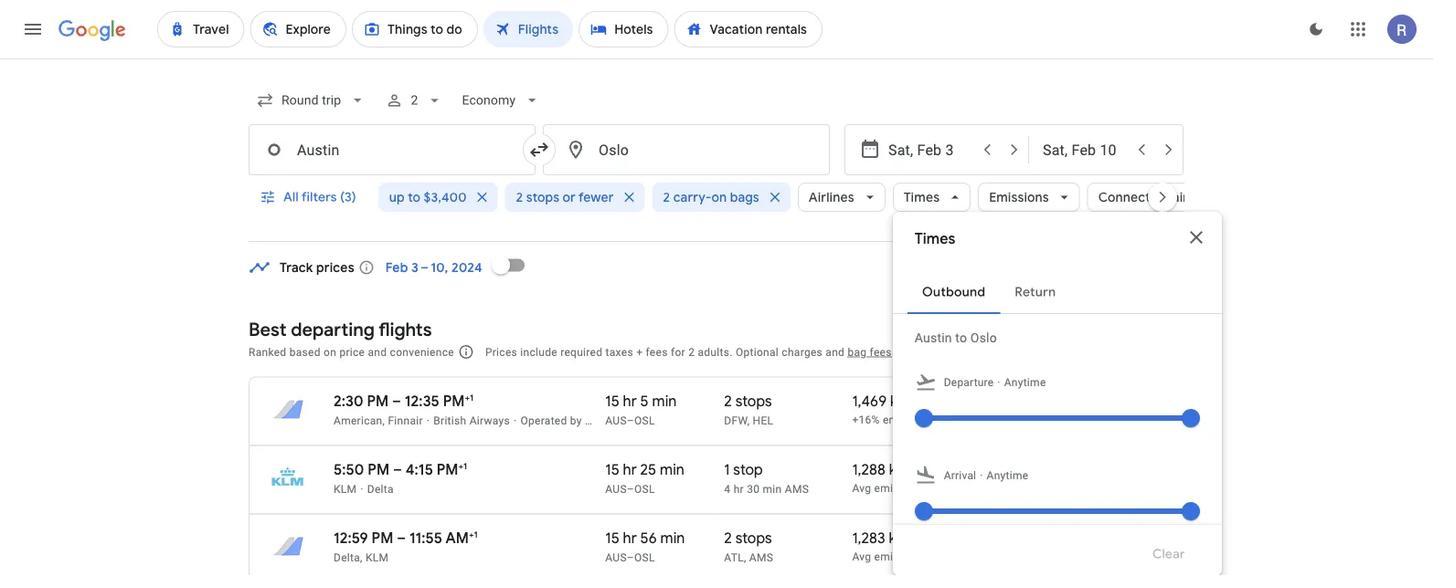 Task type: vqa. For each thing, say whether or not it's contained in the screenshot.
Prices
yes



Task type: locate. For each thing, give the bounding box(es) containing it.
co right 1,283
[[908, 529, 931, 548]]

1 vertical spatial osl
[[635, 483, 655, 496]]

2 avg from the top
[[852, 551, 872, 564]]

2 vertical spatial stops
[[736, 529, 772, 548]]

aus
[[606, 415, 627, 427], [606, 483, 627, 496], [606, 552, 627, 565]]

osl inside 15 hr 25 min aus – osl
[[635, 483, 655, 496]]

pm for 4:15 pm
[[368, 461, 390, 480]]

osl down 25
[[635, 483, 655, 496]]

pm up delta, klm
[[372, 529, 394, 548]]

(3)
[[340, 189, 356, 206]]

emissions down 1,288 kg co 2
[[875, 483, 927, 496]]

0 vertical spatial aus
[[606, 415, 627, 427]]

emissions down 1,469 kg co 2
[[883, 414, 936, 427]]

+ right taxes
[[636, 346, 643, 359]]

round
[[1061, 416, 1091, 428], [1061, 484, 1091, 497]]

klm down 12:59 pm text field
[[366, 552, 389, 565]]

1 up 4
[[724, 461, 730, 480]]

kg for 1,469
[[890, 392, 907, 411]]

hr left 5
[[623, 392, 637, 411]]

trip down the $930 on the bottom right of the page
[[1094, 416, 1111, 428]]

1 aus from the top
[[606, 415, 627, 427]]

2 vertical spatial co
[[908, 529, 931, 548]]

+ inside 12:59 pm – 11:55 am + 1
[[469, 529, 474, 541]]

track prices
[[280, 260, 355, 276]]

none search field containing times
[[249, 79, 1252, 577]]

2 stops flight. element for 15 hr 5 min
[[724, 392, 772, 414]]

finnair
[[388, 415, 423, 427], [662, 415, 697, 427]]

15 left 25
[[606, 461, 620, 480]]

0 horizontal spatial finnair
[[388, 415, 423, 427]]

1 fees from the left
[[646, 346, 668, 359]]

connecting airports
[[1099, 189, 1221, 206]]

based
[[290, 346, 321, 359]]

leaves austin-bergstrom international airport at 5:50 pm on saturday, february 3 and arrives at oslo airport at 4:15 pm on sunday, february 4. element
[[334, 461, 467, 480]]

trip up "$988"
[[1094, 484, 1111, 497]]

+ for 12:35 pm
[[465, 392, 470, 404]]

times button
[[893, 176, 971, 219]]

1 vertical spatial to
[[956, 331, 967, 346]]

best departing flights
[[249, 318, 432, 341]]

2 vertical spatial kg
[[889, 529, 905, 548]]

1 horizontal spatial klm
[[366, 552, 389, 565]]

hr inside 15 hr 25 min aus – osl
[[623, 461, 637, 480]]

stops
[[526, 189, 560, 206], [736, 392, 772, 411], [736, 529, 772, 548]]

15 left 56
[[606, 529, 620, 548]]

hr
[[623, 392, 637, 411], [623, 461, 637, 480], [734, 483, 744, 496], [623, 529, 637, 548]]

pm up american, finnair
[[367, 392, 389, 411]]

–
[[392, 392, 401, 411], [627, 415, 635, 427], [393, 461, 402, 480], [627, 483, 635, 496], [397, 529, 406, 548], [627, 552, 635, 565]]

co inside 1,469 kg co 2
[[910, 392, 933, 411]]

min for 15 hr 5 min
[[652, 392, 677, 411]]

pm up "delta"
[[368, 461, 390, 480]]

min right 5
[[652, 392, 677, 411]]

co
[[910, 392, 933, 411], [909, 461, 931, 480], [908, 529, 931, 548]]

0 vertical spatial ,
[[748, 415, 750, 427]]

round inside $930 round trip
[[1061, 416, 1091, 428]]

ams right 30
[[785, 483, 809, 496]]

min inside 15 hr 56 min aus – osl
[[661, 529, 685, 548]]

+ right the 11:55
[[469, 529, 474, 541]]

swap origin and destination. image
[[528, 139, 550, 161]]

+ up british airways
[[465, 392, 470, 404]]

0 horizontal spatial on
[[324, 346, 337, 359]]

osl down 56
[[635, 552, 655, 565]]

2 stops or fewer
[[516, 189, 614, 206]]

1 horizontal spatial and
[[826, 346, 845, 359]]

avg
[[852, 483, 872, 496], [852, 551, 872, 564]]

+ right 4:15 on the left of the page
[[459, 461, 464, 472]]

0 vertical spatial 2 stops flight. element
[[724, 392, 772, 414]]

british airways
[[434, 415, 510, 427]]

1 vertical spatial 15
[[606, 461, 620, 480]]

ams inside 1 stop 4 hr 30 min ams
[[785, 483, 809, 496]]

1 horizontal spatial finnair
[[662, 415, 697, 427]]

1 vertical spatial for
[[645, 415, 659, 427]]

+ inside '2:30 pm – 12:35 pm + 1'
[[465, 392, 470, 404]]

0 vertical spatial ams
[[785, 483, 809, 496]]

bag
[[848, 346, 867, 359]]

delta,
[[334, 552, 363, 565]]

0 horizontal spatial ,
[[744, 552, 747, 565]]

airways
[[470, 415, 510, 427]]

0 vertical spatial stops
[[526, 189, 560, 206]]

1 vertical spatial trip
[[1094, 484, 1111, 497]]

fees
[[646, 346, 668, 359], [870, 346, 892, 359]]

apply.
[[920, 346, 950, 359]]

operated
[[521, 415, 567, 427]]

0 vertical spatial kg
[[890, 392, 907, 411]]

airlines
[[809, 189, 855, 206]]

15 up the operated by nordic reg for finnair on the left of the page
[[606, 392, 620, 411]]

osl inside 15 hr 56 min aus – osl
[[635, 552, 655, 565]]

2 vertical spatial osl
[[635, 552, 655, 565]]

change appearance image
[[1295, 7, 1338, 51]]

1 inside 12:59 pm – 11:55 am + 1
[[474, 529, 478, 541]]

3 aus from the top
[[606, 552, 627, 565]]

avg emissions
[[852, 483, 927, 496]]

min
[[652, 392, 677, 411], [660, 461, 685, 480], [763, 483, 782, 496], [661, 529, 685, 548]]

for left adults.
[[671, 346, 686, 359]]

stops up hel
[[736, 392, 772, 411]]

0 horizontal spatial for
[[645, 415, 659, 427]]

convenience
[[390, 346, 454, 359]]

kg up avg emissions
[[889, 461, 905, 480]]

1 stop flight. element
[[724, 461, 763, 482]]

anytime down the assistance
[[1004, 377, 1046, 389]]

3 15 from the top
[[606, 529, 620, 548]]

to
[[408, 189, 421, 206], [956, 331, 967, 346]]

emissions down 1,283
[[875, 551, 927, 564]]

Arrival time: 4:15 PM on  Sunday, February 4. text field
[[406, 461, 467, 480]]

1 right am at the bottom left of the page
[[474, 529, 478, 541]]

osl for 5
[[635, 415, 655, 427]]

main menu image
[[22, 18, 44, 40]]

on inside popup button
[[712, 189, 727, 206]]

5
[[641, 392, 649, 411]]

– left 4:15 on the left of the page
[[393, 461, 402, 480]]

and left bag
[[826, 346, 845, 359]]

 image
[[427, 415, 430, 427]]

departure
[[944, 377, 994, 389]]

1 up british airways
[[470, 392, 474, 404]]

0 horizontal spatial fees
[[646, 346, 668, 359]]

1 vertical spatial co
[[909, 461, 931, 480]]

finnair down '2:30 pm – 12:35 pm + 1'
[[388, 415, 423, 427]]

times
[[904, 189, 940, 206], [915, 230, 956, 249]]

1,288
[[852, 461, 886, 480]]

 image inside best departing flights main content
[[427, 415, 430, 427]]

min inside 15 hr 25 min aus – osl
[[660, 461, 685, 480]]

fees right bag
[[870, 346, 892, 359]]

0 vertical spatial 15
[[606, 392, 620, 411]]

, for 15 hr 56 min
[[744, 552, 747, 565]]

departing
[[291, 318, 375, 341]]

times inside popup button
[[904, 189, 940, 206]]

1 vertical spatial kg
[[889, 461, 905, 480]]

avg down 1,283
[[852, 551, 872, 564]]

1 horizontal spatial ams
[[785, 483, 809, 496]]

0 vertical spatial on
[[712, 189, 727, 206]]

2 stops flight. element up atl
[[724, 529, 772, 551]]

emissions for 1,288
[[875, 483, 927, 496]]

1 vertical spatial anytime
[[987, 470, 1029, 483]]

0 vertical spatial co
[[910, 392, 933, 411]]

co inside 1,288 kg co 2
[[909, 461, 931, 480]]

1 avg from the top
[[852, 483, 872, 496]]

1 down british airways
[[464, 461, 467, 472]]

1 vertical spatial round
[[1061, 484, 1091, 497]]

all filters (3)
[[283, 189, 356, 206]]

min inside 15 hr 5 min aus – osl
[[652, 392, 677, 411]]

prices
[[485, 346, 518, 359]]

min right 25
[[660, 461, 685, 480]]

trip
[[1094, 416, 1111, 428], [1094, 484, 1111, 497]]

osl inside 15 hr 5 min aus – osl
[[635, 415, 655, 427]]

avg down the 1,288
[[852, 483, 872, 496]]

15
[[606, 392, 620, 411], [606, 461, 620, 480], [606, 529, 620, 548]]

aus inside 15 hr 25 min aus – osl
[[606, 483, 627, 496]]

may
[[895, 346, 917, 359]]

0 vertical spatial anytime
[[1004, 377, 1046, 389]]

aus inside 15 hr 5 min aus – osl
[[606, 415, 627, 427]]

– down total duration 15 hr 25 min. element
[[627, 483, 635, 496]]

0 vertical spatial emissions
[[883, 414, 936, 427]]

ams right atl
[[750, 552, 774, 565]]

operated by nordic reg for finnair
[[521, 415, 697, 427]]

total duration 15 hr 56 min. element
[[606, 529, 724, 551]]

1 vertical spatial avg
[[852, 551, 872, 564]]

2 15 from the top
[[606, 461, 620, 480]]

min for 15 hr 25 min
[[660, 461, 685, 480]]

osl down 5
[[635, 415, 655, 427]]

co up +16% emissions
[[910, 392, 933, 411]]

None search field
[[249, 79, 1252, 577]]

klm
[[334, 483, 357, 496], [366, 552, 389, 565]]

2 osl from the top
[[635, 483, 655, 496]]

1 for 15 hr 25 min
[[464, 461, 467, 472]]

15 inside 15 hr 56 min aus – osl
[[606, 529, 620, 548]]

1,283 kg co avg emissions
[[852, 529, 931, 564]]

to for $3,400
[[408, 189, 421, 206]]

hr for 15 hr 56 min
[[623, 529, 637, 548]]

stops for 15 hr 5 min
[[736, 392, 772, 411]]

min inside 1 stop 4 hr 30 min ams
[[763, 483, 782, 496]]

, inside 2 stops dfw , hel
[[748, 415, 750, 427]]

total duration 15 hr 5 min. element
[[606, 392, 724, 414]]

1 round from the top
[[1061, 416, 1091, 428]]

15 inside 15 hr 25 min aus – osl
[[606, 461, 620, 480]]

2 aus from the top
[[606, 483, 627, 496]]

nordic
[[585, 415, 619, 427]]

2 stops atl , ams
[[724, 529, 774, 565]]

+ inside '5:50 pm – 4:15 pm + 1'
[[459, 461, 464, 472]]

stops inside 2 stops dfw , hel
[[736, 392, 772, 411]]

2 2 stops flight. element from the top
[[724, 529, 772, 551]]

for right reg
[[645, 415, 659, 427]]

1 15 from the top
[[606, 392, 620, 411]]

on left price
[[324, 346, 337, 359]]

0 horizontal spatial and
[[368, 346, 387, 359]]

1 horizontal spatial to
[[956, 331, 967, 346]]

min right 30
[[763, 483, 782, 496]]

0 vertical spatial trip
[[1094, 416, 1111, 428]]

15 inside 15 hr 5 min aus – osl
[[606, 392, 620, 411]]

up to $3,400
[[389, 189, 467, 206]]

2 inside 2 stops atl , ams
[[724, 529, 732, 548]]

Return text field
[[1043, 125, 1127, 175]]

kg inside 1,288 kg co 2
[[889, 461, 905, 480]]

– right nordic
[[627, 415, 635, 427]]

co inside "1,283 kg co avg emissions"
[[908, 529, 931, 548]]

0 vertical spatial avg
[[852, 483, 872, 496]]

hr left 25
[[623, 461, 637, 480]]

1 horizontal spatial ,
[[748, 415, 750, 427]]

emissions
[[883, 414, 936, 427], [875, 483, 927, 496], [875, 551, 927, 564]]

$930
[[1076, 392, 1111, 411]]

– down the total duration 15 hr 56 min. element
[[627, 552, 635, 565]]

co up avg emissions
[[909, 461, 931, 480]]

– left the 11:55
[[397, 529, 406, 548]]

2
[[411, 93, 418, 108], [516, 189, 523, 206], [663, 189, 670, 206], [689, 346, 695, 359], [724, 392, 732, 411], [933, 398, 939, 413], [931, 466, 938, 482], [724, 529, 732, 548]]

aus inside 15 hr 56 min aus – osl
[[606, 552, 627, 565]]

$3,400
[[424, 189, 467, 206]]

1 trip from the top
[[1094, 416, 1111, 428]]

anytime
[[1004, 377, 1046, 389], [987, 470, 1029, 483]]

or
[[563, 189, 576, 206]]

,
[[748, 415, 750, 427], [744, 552, 747, 565]]

, for 15 hr 5 min
[[748, 415, 750, 427]]

1 vertical spatial stops
[[736, 392, 772, 411]]

0 horizontal spatial to
[[408, 189, 421, 206]]

2 inside 'popup button'
[[516, 189, 523, 206]]

next image
[[1141, 176, 1185, 219]]

+ for 11:55 am
[[469, 529, 474, 541]]

2 vertical spatial aus
[[606, 552, 627, 565]]

round down the $930 on the bottom right of the page
[[1061, 416, 1091, 428]]

0 vertical spatial for
[[671, 346, 686, 359]]

2 vertical spatial emissions
[[875, 551, 927, 564]]

to left "oslo"
[[956, 331, 967, 346]]

close dialog image
[[1186, 227, 1208, 249]]

1 vertical spatial emissions
[[875, 483, 927, 496]]

hr right 4
[[734, 483, 744, 496]]

and
[[368, 346, 387, 359], [826, 346, 845, 359]]

0 horizontal spatial klm
[[334, 483, 357, 496]]

on
[[712, 189, 727, 206], [324, 346, 337, 359]]

1 vertical spatial klm
[[366, 552, 389, 565]]

1 2 stops flight. element from the top
[[724, 392, 772, 414]]

and right price
[[368, 346, 387, 359]]

hr left 56
[[623, 529, 637, 548]]

connecting
[[1099, 189, 1170, 206]]

pm for 12:35 pm
[[367, 392, 389, 411]]

1 horizontal spatial fees
[[870, 346, 892, 359]]

hr inside 15 hr 56 min aus – osl
[[623, 529, 637, 548]]

– inside 15 hr 5 min aus – osl
[[627, 415, 635, 427]]

3 osl from the top
[[635, 552, 655, 565]]

1 inside '2:30 pm – 12:35 pm + 1'
[[470, 392, 474, 404]]

hr for 15 hr 5 min
[[623, 392, 637, 411]]

Departure time: 5:50 PM. text field
[[334, 461, 390, 480]]

1 horizontal spatial for
[[671, 346, 686, 359]]

– left 12:35
[[392, 392, 401, 411]]

, inside 2 stops atl , ams
[[744, 552, 747, 565]]

kg
[[890, 392, 907, 411], [889, 461, 905, 480], [889, 529, 905, 548]]

Departure time: 12:59 PM. text field
[[334, 529, 394, 548]]

2 stops flight. element
[[724, 392, 772, 414], [724, 529, 772, 551]]

1 vertical spatial 2 stops flight. element
[[724, 529, 772, 551]]

2 finnair from the left
[[662, 415, 697, 427]]

airlines button
[[798, 176, 886, 219]]

co for 1,288
[[909, 461, 931, 480]]

connecting airports button
[[1088, 176, 1252, 219]]

0 vertical spatial to
[[408, 189, 421, 206]]

4
[[724, 483, 731, 496]]

kg right 1,283
[[889, 529, 905, 548]]

filters
[[302, 189, 337, 206]]

2 inside 1,469 kg co 2
[[933, 398, 939, 413]]

co for 1,469
[[910, 392, 933, 411]]

by
[[570, 415, 582, 427]]

british
[[434, 415, 467, 427]]

2 stops flight. element up dfw at the bottom
[[724, 392, 772, 414]]

round up "$988"
[[1061, 484, 1091, 497]]

1 vertical spatial aus
[[606, 483, 627, 496]]

0 horizontal spatial ams
[[750, 552, 774, 565]]

klm down '5:50'
[[334, 483, 357, 496]]

2:30
[[334, 392, 364, 411]]

min right 56
[[661, 529, 685, 548]]

fees right taxes
[[646, 346, 668, 359]]

finnair down total duration 15 hr 5 min. element
[[662, 415, 697, 427]]

2 stops dfw , hel
[[724, 392, 774, 427]]

ranked
[[249, 346, 287, 359]]

times down the departure text box at right
[[904, 189, 940, 206]]

prices
[[316, 260, 355, 276]]

1 vertical spatial ams
[[750, 552, 774, 565]]

stops up atl
[[736, 529, 772, 548]]

0 vertical spatial osl
[[635, 415, 655, 427]]

times down times popup button
[[915, 230, 956, 249]]

0 vertical spatial times
[[904, 189, 940, 206]]

aus for 15 hr 56 min
[[606, 552, 627, 565]]

stops inside 2 stops atl , ams
[[736, 529, 772, 548]]

to right up
[[408, 189, 421, 206]]

2 vertical spatial 15
[[606, 529, 620, 548]]

to inside popup button
[[408, 189, 421, 206]]

1 osl from the top
[[635, 415, 655, 427]]

None text field
[[249, 124, 536, 176], [543, 124, 830, 176], [249, 124, 536, 176], [543, 124, 830, 176]]

None field
[[249, 84, 374, 117], [455, 84, 549, 117], [249, 84, 374, 117], [455, 84, 549, 117]]

1 and from the left
[[368, 346, 387, 359]]

1 vertical spatial ,
[[744, 552, 747, 565]]

0 vertical spatial round
[[1061, 416, 1091, 428]]

on left "bags"
[[712, 189, 727, 206]]

1 inside '5:50 pm – 4:15 pm + 1'
[[464, 461, 467, 472]]

hr inside 15 hr 5 min aus – osl
[[623, 392, 637, 411]]

1 horizontal spatial on
[[712, 189, 727, 206]]

bag fees button
[[848, 346, 892, 359]]

stops left the or
[[526, 189, 560, 206]]

kg up +16% emissions
[[890, 392, 907, 411]]

kg inside 1,469 kg co 2
[[890, 392, 907, 411]]

1 finnair from the left
[[388, 415, 423, 427]]

on inside best departing flights main content
[[324, 346, 337, 359]]

1 vertical spatial on
[[324, 346, 337, 359]]

anytime right arrival
[[987, 470, 1029, 483]]



Task type: describe. For each thing, give the bounding box(es) containing it.
to for oslo
[[956, 331, 967, 346]]

11:55
[[410, 529, 443, 548]]

2 stops flight. element for 15 hr 56 min
[[724, 529, 772, 551]]

12:35
[[405, 392, 440, 411]]

+16%
[[852, 414, 880, 427]]

+ for 4:15 pm
[[459, 461, 464, 472]]

Arrival time: 12:35 PM on  Sunday, February 4. text field
[[405, 392, 474, 411]]

2024
[[452, 260, 483, 276]]

56
[[641, 529, 657, 548]]

3 – 10,
[[411, 260, 449, 276]]

5:50
[[334, 461, 364, 480]]

include
[[521, 346, 558, 359]]

osl for 56
[[635, 552, 655, 565]]

5:50 pm – 4:15 pm + 1
[[334, 461, 467, 480]]

feb
[[386, 260, 408, 276]]

am
[[446, 529, 469, 548]]

feb 3 – 10, 2024
[[386, 260, 483, 276]]

layover (1 of 1) is a 4 hr 30 min layover at amsterdam airport schiphol in amsterdam. element
[[724, 482, 843, 497]]

layover (1 of 2) is a 1 hr 17 min layover at dallas/fort worth international airport in dallas. layover (2 of 2) is a 1 hr layover at helsinki airport in helsinki. element
[[724, 414, 843, 428]]

price
[[340, 346, 365, 359]]

2 stops or fewer button
[[505, 176, 645, 219]]

leaves austin-bergstrom international airport at 2:30 pm on saturday, february 3 and arrives at oslo airport at 12:35 pm on sunday, february 4. element
[[334, 392, 474, 411]]

taxes
[[606, 346, 633, 359]]

round trip
[[1061, 484, 1111, 497]]

15 hr 56 min aus – osl
[[606, 529, 685, 565]]

pm up british
[[443, 392, 465, 411]]

reg
[[622, 415, 642, 427]]

charges
[[782, 346, 823, 359]]

anytime for departure
[[1004, 377, 1046, 389]]

learn more about ranking image
[[458, 344, 474, 361]]

2:30 pm – 12:35 pm + 1
[[334, 392, 474, 411]]

emissions button
[[978, 176, 1080, 219]]

stops inside 'popup button'
[[526, 189, 560, 206]]

1,469
[[852, 392, 887, 411]]

leaves austin-bergstrom international airport at 12:59 pm on saturday, february 3 and arrives at oslo airport at 11:55 am on sunday, february 4. element
[[334, 529, 478, 548]]

pm right 4:15 on the left of the page
[[437, 461, 459, 480]]

2 inside 2 stops dfw , hel
[[724, 392, 732, 411]]

15 for 15 hr 5 min
[[606, 392, 620, 411]]

total duration 15 hr 25 min. element
[[606, 461, 724, 482]]

atl
[[724, 552, 744, 565]]

– inside 15 hr 25 min aus – osl
[[627, 483, 635, 496]]

best
[[249, 318, 287, 341]]

track
[[280, 260, 313, 276]]

best departing flights main content
[[249, 244, 1185, 577]]

assistance
[[1010, 346, 1065, 359]]

2 inside 1,288 kg co 2
[[931, 466, 938, 482]]

ams inside 2 stops atl , ams
[[750, 552, 774, 565]]

prices include required taxes + fees for 2 adults. optional charges and bag fees may apply. passenger assistance
[[485, 346, 1065, 359]]

stops for 15 hr 56 min
[[736, 529, 772, 548]]

all
[[283, 189, 299, 206]]

learn more about tracked prices image
[[358, 260, 375, 276]]

required
[[561, 346, 603, 359]]

airports
[[1173, 189, 1221, 206]]

emissions
[[989, 189, 1049, 206]]

15 for 15 hr 25 min
[[606, 461, 620, 480]]

all filters (3) button
[[249, 176, 371, 219]]

1 for 15 hr 56 min
[[474, 529, 478, 541]]

1 stop 4 hr 30 min ams
[[724, 461, 809, 496]]

Departure text field
[[889, 125, 973, 175]]

emissions for 1,469
[[883, 414, 936, 427]]

trip inside $930 round trip
[[1094, 416, 1111, 428]]

30
[[747, 483, 760, 496]]

2 carry-on bags
[[663, 189, 760, 206]]

optional
[[736, 346, 779, 359]]

osl for 25
[[635, 483, 655, 496]]

oslo
[[971, 331, 997, 346]]

arrival
[[944, 470, 977, 483]]

2 button
[[378, 79, 451, 123]]

delta, klm
[[334, 552, 389, 565]]

1,283
[[852, 529, 886, 548]]

4:15
[[406, 461, 433, 480]]

min for 15 hr 56 min
[[661, 529, 685, 548]]

Arrival time: 11:55 AM on  Sunday, February 4. text field
[[410, 529, 478, 548]]

15 for 15 hr 56 min
[[606, 529, 620, 548]]

0 vertical spatial klm
[[334, 483, 357, 496]]

+16% emissions
[[852, 414, 936, 427]]

dfw
[[724, 415, 748, 427]]

1 inside 1 stop 4 hr 30 min ams
[[724, 461, 730, 480]]

emissions inside "1,283 kg co avg emissions"
[[875, 551, 927, 564]]

fewer
[[579, 189, 614, 206]]

15 hr 25 min aus – osl
[[606, 461, 685, 496]]

2 fees from the left
[[870, 346, 892, 359]]

austin to oslo
[[915, 331, 997, 346]]

2 carry-on bags button
[[652, 176, 791, 219]]

on for based
[[324, 346, 337, 359]]

passenger
[[953, 346, 1007, 359]]

– inside 15 hr 56 min aus – osl
[[627, 552, 635, 565]]

12:59 pm – 11:55 am + 1
[[334, 529, 478, 548]]

avg inside "1,283 kg co avg emissions"
[[852, 551, 872, 564]]

pm for 11:55 am
[[372, 529, 394, 548]]

aus for 15 hr 5 min
[[606, 415, 627, 427]]

hr inside 1 stop 4 hr 30 min ams
[[734, 483, 744, 496]]

15 hr 5 min aus – osl
[[606, 392, 677, 427]]

american, finnair
[[334, 415, 423, 427]]

930 US dollars text field
[[1076, 392, 1111, 411]]

hr for 15 hr 25 min
[[623, 461, 637, 480]]

delta
[[367, 483, 394, 496]]

1 for 15 hr 5 min
[[470, 392, 474, 404]]

ranked based on price and convenience
[[249, 346, 454, 359]]

$930 round trip
[[1061, 392, 1111, 428]]

find the best price region
[[249, 244, 1185, 304]]

layover (1 of 2) is a 1 hr 23 min layover at hartsfield-jackson atlanta international airport in atlanta. layover (2 of 2) is a 2 hr 15 min layover at amsterdam airport schiphol in amsterdam. element
[[724, 551, 843, 565]]

kg for 1,288
[[889, 461, 905, 480]]

hel
[[753, 415, 774, 427]]

kg inside "1,283 kg co avg emissions"
[[889, 529, 905, 548]]

Departure time: 2:30 PM. text field
[[334, 392, 389, 411]]

1,288 kg co 2
[[852, 461, 938, 482]]

carry-
[[674, 189, 712, 206]]

aus for 15 hr 25 min
[[606, 483, 627, 496]]

1,469 kg co 2
[[852, 392, 939, 413]]

on for carry-
[[712, 189, 727, 206]]

loading results progress bar
[[0, 59, 1434, 62]]

2 and from the left
[[826, 346, 845, 359]]

anytime for arrival
[[987, 470, 1029, 483]]

flights
[[379, 318, 432, 341]]

austin
[[915, 331, 952, 346]]

up to $3,400 button
[[378, 176, 498, 219]]

1 vertical spatial times
[[915, 230, 956, 249]]

stop
[[734, 461, 763, 480]]

2 trip from the top
[[1094, 484, 1111, 497]]

up
[[389, 189, 405, 206]]

2 round from the top
[[1061, 484, 1091, 497]]

12:59
[[334, 529, 368, 548]]

american,
[[334, 415, 385, 427]]

25
[[641, 461, 657, 480]]



